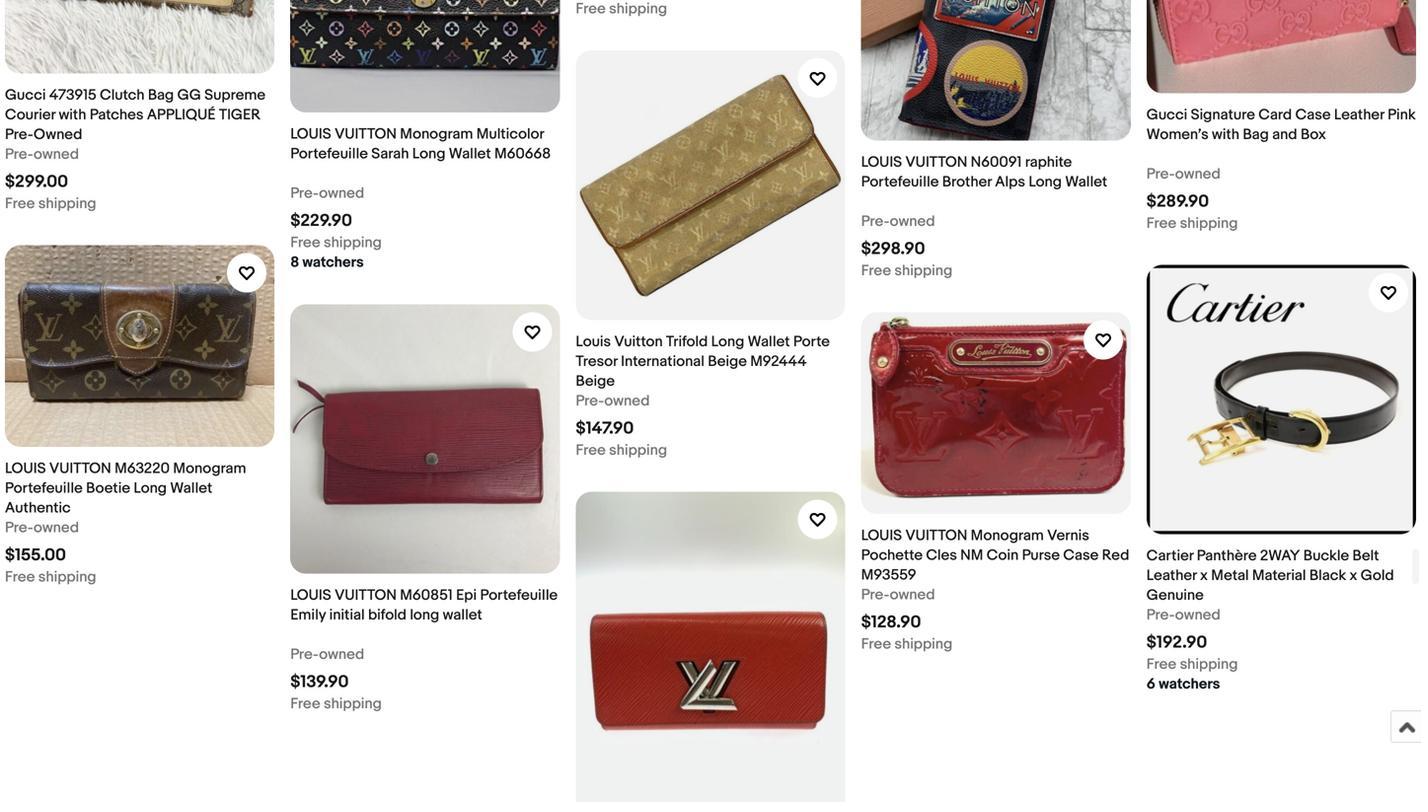 Task type: describe. For each thing, give the bounding box(es) containing it.
watchers inside cartier panthère 2way buckle belt leather x metal material black x gold genuine pre-owned $192.90 free shipping 6 watchers
[[1159, 676, 1221, 694]]

free shipping text field for $139.90
[[290, 694, 382, 714]]

portefeuille for $298.90
[[861, 173, 939, 191]]

free inside gucci 473915 clutch bag gg supreme courier with patches appliqué tiger pre-owned pre-owned $299.00 free shipping
[[5, 195, 35, 213]]

trifold
[[666, 333, 708, 351]]

pre-owned text field for $139.90
[[290, 645, 364, 665]]

gold
[[1361, 567, 1395, 585]]

multicolor
[[477, 125, 544, 143]]

8 watchers text field
[[290, 253, 364, 272]]

sarah
[[372, 145, 409, 163]]

raphite
[[1025, 153, 1072, 171]]

pre- up the $299.00 text field
[[5, 145, 34, 163]]

nm
[[961, 547, 984, 565]]

material
[[1253, 567, 1307, 585]]

pre-owned text field for $128.90
[[861, 586, 936, 605]]

louis inside the "louis vuitton monogram vernis pochette cles nm coin purse case red m93559 pre-owned $128.90 free shipping"
[[861, 527, 902, 545]]

free inside the "louis vuitton monogram vernis pochette cles nm coin purse case red m93559 pre-owned $128.90 free shipping"
[[861, 636, 891, 654]]

gucci for gucci 473915 clutch bag gg supreme courier with patches appliqué tiger pre-owned pre-owned $299.00 free shipping
[[5, 86, 46, 104]]

louis vuitton n60091 raphite portefeuille brother alps long wallet
[[861, 153, 1108, 191]]

$192.90
[[1147, 633, 1208, 654]]

free shipping text field for shipping
[[5, 568, 96, 588]]

tresor
[[576, 353, 618, 370]]

$298.90 text field
[[861, 239, 926, 259]]

shipping inside louis vuitton m63220 monogram portefeuille boetie long wallet authentic pre-owned $155.00 free shipping
[[38, 569, 96, 587]]

panthère
[[1197, 547, 1257, 565]]

owned inside pre-owned $139.90 free shipping
[[319, 646, 364, 664]]

pre-owned $229.90 free shipping 8 watchers
[[290, 185, 382, 271]]

owned inside the "louis vuitton monogram vernis pochette cles nm coin purse case red m93559 pre-owned $128.90 free shipping"
[[890, 587, 936, 604]]

long inside louis vuitton m63220 monogram portefeuille boetie long wallet authentic pre-owned $155.00 free shipping
[[134, 480, 167, 498]]

courier
[[5, 106, 55, 124]]

m63220
[[115, 460, 170, 478]]

louis vuitton monogram vernis pochette cles nm coin purse case red m93559 pre-owned $128.90 free shipping
[[861, 527, 1130, 654]]

authentic
[[5, 500, 71, 517]]

free shipping link
[[576, 0, 846, 19]]

box
[[1301, 126, 1327, 143]]

$299.00
[[5, 172, 68, 192]]

louis for $229.90
[[290, 125, 331, 143]]

vuitton inside the "louis vuitton monogram vernis pochette cles nm coin purse case red m93559 pre-owned $128.90 free shipping"
[[906, 527, 968, 545]]

pre- inside louis vuitton trifold long wallet porte tresor international beige m92444 beige pre-owned $147.90 free shipping
[[576, 392, 605, 410]]

n60091
[[971, 153, 1022, 171]]

2 x from the left
[[1350, 567, 1358, 585]]

pre-owned text field for $298.90
[[861, 212, 936, 231]]

$229.90
[[290, 211, 352, 231]]

shipping inside the "louis vuitton monogram vernis pochette cles nm coin purse case red m93559 pre-owned $128.90 free shipping"
[[895, 636, 953, 654]]

pre- inside cartier panthère 2way buckle belt leather x metal material black x gold genuine pre-owned $192.90 free shipping 6 watchers
[[1147, 607, 1176, 624]]

owned inside pre-owned $229.90 free shipping 8 watchers
[[319, 185, 364, 202]]

wallet inside louis vuitton monogram multicolor portefeuille sarah long wallet m60668
[[449, 145, 491, 163]]

pre- inside pre-owned $139.90 free shipping
[[290, 646, 319, 664]]

leather inside cartier panthère 2way buckle belt leather x metal material black x gold genuine pre-owned $192.90 free shipping 6 watchers
[[1147, 567, 1197, 585]]

free shipping text field for $289.90
[[1147, 214, 1238, 233]]

m60668
[[495, 145, 551, 163]]

$298.90
[[861, 239, 926, 259]]

6 watchers text field
[[1147, 675, 1221, 694]]

owned inside louis vuitton m63220 monogram portefeuille boetie long wallet authentic pre-owned $155.00 free shipping
[[34, 519, 79, 537]]

red
[[1102, 547, 1130, 565]]

owned
[[34, 126, 82, 143]]

pre-owned text field for $299.00
[[5, 144, 79, 164]]

pre- down courier
[[5, 126, 34, 143]]

with for gucci 473915 clutch bag gg supreme courier with patches appliqué tiger pre-owned pre-owned $299.00 free shipping
[[59, 106, 86, 124]]

case inside the "louis vuitton monogram vernis pochette cles nm coin purse case red m93559 pre-owned $128.90 free shipping"
[[1064, 547, 1099, 565]]

gucci 473915 clutch bag gg supreme courier with patches appliqué tiger pre-owned pre-owned $299.00 free shipping
[[5, 86, 266, 213]]

long inside louis vuitton trifold long wallet porte tresor international beige m92444 beige pre-owned $147.90 free shipping
[[711, 333, 745, 351]]

$289.90
[[1147, 191, 1209, 212]]

boetie
[[86, 480, 130, 498]]

with for gucci signature card case leather pink women's with bag and box
[[1212, 126, 1240, 143]]

$147.90
[[576, 418, 634, 439]]

wallet inside louis vuitton n60091 raphite portefeuille brother alps long wallet
[[1066, 173, 1108, 191]]

monogram for louis vuitton monogram multicolor portefeuille sarah long wallet m60668
[[400, 125, 473, 143]]

$139.90 text field
[[290, 672, 349, 693]]

louis vuitton m60851 epi portefeuille emily initial bifold long wallet
[[290, 587, 558, 624]]

pre- inside louis vuitton m63220 monogram portefeuille boetie long wallet authentic pre-owned $155.00 free shipping
[[5, 519, 34, 537]]

m60851
[[400, 587, 453, 605]]

pre-owned text field for $192.90
[[1147, 606, 1221, 625]]

pink
[[1388, 106, 1416, 124]]

6
[[1147, 676, 1156, 694]]

wallet
[[443, 607, 483, 624]]

monogram for louis vuitton monogram vernis pochette cles nm coin purse case red m93559 pre-owned $128.90 free shipping
[[971, 527, 1044, 545]]

clutch
[[100, 86, 145, 104]]

porte
[[794, 333, 830, 351]]

$139.90
[[290, 672, 349, 693]]

louis for $298.90
[[861, 153, 902, 171]]

long inside louis vuitton monogram multicolor portefeuille sarah long wallet m60668
[[412, 145, 446, 163]]

0 vertical spatial beige
[[708, 353, 747, 370]]

card
[[1259, 106, 1293, 124]]

shipping inside gucci 473915 clutch bag gg supreme courier with patches appliqué tiger pre-owned pre-owned $299.00 free shipping
[[38, 195, 96, 213]]

purse
[[1022, 547, 1060, 565]]

vernis
[[1048, 527, 1090, 545]]

long
[[410, 607, 440, 624]]

louis vuitton m63220 monogram portefeuille boetie long wallet authentic pre-owned $155.00 free shipping
[[5, 460, 246, 587]]

portefeuille for $139.90
[[480, 587, 558, 605]]

louis vuitton trifold long wallet porte tresor international beige m92444 beige pre-owned $147.90 free shipping
[[576, 333, 830, 459]]

shipping inside pre-owned $289.90 free shipping
[[1180, 215, 1238, 232]]

$192.90 text field
[[1147, 633, 1208, 654]]

international
[[621, 353, 705, 370]]

owned inside cartier panthère 2way buckle belt leather x metal material black x gold genuine pre-owned $192.90 free shipping 6 watchers
[[1176, 607, 1221, 624]]

1 x from the left
[[1201, 567, 1208, 585]]

pre-owned $289.90 free shipping
[[1147, 165, 1238, 232]]

cles
[[926, 547, 957, 565]]

epi
[[456, 587, 477, 605]]

patches
[[90, 106, 144, 124]]

vuitton for $229.90
[[335, 125, 397, 143]]

$229.90 text field
[[290, 211, 352, 231]]

pre-owned text field for $289.90
[[1147, 164, 1221, 184]]

pre-owned text field for $155.00
[[5, 518, 79, 538]]

owned inside louis vuitton trifold long wallet porte tresor international beige m92444 beige pre-owned $147.90 free shipping
[[605, 392, 650, 410]]

pre-owned text field for $229.90
[[290, 184, 364, 203]]



Task type: locate. For each thing, give the bounding box(es) containing it.
beige down trifold
[[708, 353, 747, 370]]

supreme
[[204, 86, 266, 104]]

gucci inside gucci 473915 clutch bag gg supreme courier with patches appliqué tiger pre-owned pre-owned $299.00 free shipping
[[5, 86, 46, 104]]

wallet up the m92444
[[748, 333, 790, 351]]

wallet inside louis vuitton m63220 monogram portefeuille boetie long wallet authentic pre-owned $155.00 free shipping
[[170, 480, 212, 498]]

free shipping text field for pre-
[[5, 194, 96, 214]]

Free shipping text field
[[1147, 214, 1238, 233], [290, 233, 382, 253], [861, 261, 953, 281], [861, 635, 953, 655], [290, 694, 382, 714]]

cartier panthère 2way buckle belt leather x metal material black x gold genuine pre-owned $192.90 free shipping 6 watchers
[[1147, 547, 1395, 694]]

monogram up coin
[[971, 527, 1044, 545]]

1 horizontal spatial beige
[[708, 353, 747, 370]]

pre-owned $139.90 free shipping
[[290, 646, 382, 713]]

free inside pre-owned $298.90 free shipping
[[861, 262, 891, 280]]

pre-owned text field down owned
[[5, 144, 79, 164]]

shipping
[[609, 0, 667, 18], [38, 195, 96, 213], [1180, 215, 1238, 232], [324, 234, 382, 252], [895, 262, 953, 280], [609, 442, 667, 459], [38, 569, 96, 587], [895, 636, 953, 654], [1180, 656, 1238, 674], [324, 695, 382, 713]]

case
[[1296, 106, 1331, 124], [1064, 547, 1099, 565]]

wallet right boetie
[[170, 480, 212, 498]]

pre-owned text field up the $298.90
[[861, 212, 936, 231]]

1 horizontal spatial bag
[[1243, 126, 1269, 143]]

gg
[[177, 86, 201, 104]]

leather left pink
[[1335, 106, 1385, 124]]

shipping inside pre-owned $229.90 free shipping 8 watchers
[[324, 234, 382, 252]]

owned up $147.90 text field
[[605, 392, 650, 410]]

free shipping
[[576, 0, 667, 18]]

vuitton up initial
[[335, 587, 397, 605]]

1 horizontal spatial leather
[[1335, 106, 1385, 124]]

Pre-owned text field
[[1147, 164, 1221, 184], [861, 212, 936, 231], [5, 518, 79, 538], [1147, 606, 1221, 625], [290, 645, 364, 665]]

long right sarah
[[412, 145, 446, 163]]

free shipping text field down $139.90 text field
[[290, 694, 382, 714]]

watchers right '6'
[[1159, 676, 1221, 694]]

owned
[[34, 145, 79, 163], [1176, 165, 1221, 183], [319, 185, 364, 202], [890, 213, 936, 230], [605, 392, 650, 410], [34, 519, 79, 537], [890, 587, 936, 604], [1176, 607, 1221, 624], [319, 646, 364, 664]]

1 vertical spatial bag
[[1243, 126, 1269, 143]]

0 horizontal spatial gucci
[[5, 86, 46, 104]]

bag inside gucci signature card case leather pink women's with bag and box
[[1243, 126, 1269, 143]]

owned down owned
[[34, 145, 79, 163]]

portefeuille up pre-owned $298.90 free shipping
[[861, 173, 939, 191]]

black
[[1310, 567, 1347, 585]]

vuitton up brother
[[906, 153, 968, 171]]

alps
[[995, 173, 1026, 191]]

pre- inside pre-owned $289.90 free shipping
[[1147, 165, 1176, 183]]

x down belt on the right of the page
[[1350, 567, 1358, 585]]

monogram inside louis vuitton monogram multicolor portefeuille sarah long wallet m60668
[[400, 125, 473, 143]]

vuitton inside louis vuitton m60851 epi portefeuille emily initial bifold long wallet
[[335, 587, 397, 605]]

owned up $229.90
[[319, 185, 364, 202]]

free shipping text field for $229.90
[[290, 233, 382, 253]]

pre- inside the "louis vuitton monogram vernis pochette cles nm coin purse case red m93559 pre-owned $128.90 free shipping"
[[861, 587, 890, 604]]

free inside pre-owned $139.90 free shipping
[[290, 695, 320, 713]]

watchers right 8
[[303, 254, 364, 271]]

gucci up women's on the right top of page
[[1147, 106, 1188, 124]]

vuitton
[[335, 125, 397, 143], [906, 153, 968, 171], [49, 460, 111, 478], [906, 527, 968, 545], [335, 587, 397, 605]]

$155.00
[[5, 546, 66, 566]]

free shipping text field for $298.90
[[861, 261, 953, 281]]

owned up the $298.90
[[890, 213, 936, 230]]

louis up emily
[[290, 587, 331, 605]]

pre- up $147.90 text field
[[576, 392, 605, 410]]

0 vertical spatial case
[[1296, 106, 1331, 124]]

1 vertical spatial beige
[[576, 372, 615, 390]]

1 vertical spatial leather
[[1147, 567, 1197, 585]]

owned down genuine
[[1176, 607, 1221, 624]]

appliqué
[[147, 106, 216, 124]]

gucci
[[5, 86, 46, 104], [1147, 106, 1188, 124]]

watchers
[[303, 254, 364, 271], [1159, 676, 1221, 694]]

pre-owned text field down m93559
[[861, 586, 936, 605]]

1 horizontal spatial watchers
[[1159, 676, 1221, 694]]

portefeuille
[[290, 145, 368, 163], [861, 173, 939, 191], [5, 480, 83, 498], [480, 587, 558, 605]]

1 vertical spatial gucci
[[1147, 106, 1188, 124]]

pre-owned text field for $147.90
[[576, 391, 650, 411]]

with down signature
[[1212, 126, 1240, 143]]

portefeuille inside louis vuitton n60091 raphite portefeuille brother alps long wallet
[[861, 173, 939, 191]]

owned down authentic
[[34, 519, 79, 537]]

long inside louis vuitton n60091 raphite portefeuille brother alps long wallet
[[1029, 173, 1062, 191]]

louis up the pochette in the right bottom of the page
[[861, 527, 902, 545]]

with inside gucci 473915 clutch bag gg supreme courier with patches appliqué tiger pre-owned pre-owned $299.00 free shipping
[[59, 106, 86, 124]]

2way
[[1261, 547, 1301, 565]]

vuitton for $298.90
[[906, 153, 968, 171]]

pre-owned text field up $139.90 text field
[[290, 645, 364, 665]]

1 horizontal spatial gucci
[[1147, 106, 1188, 124]]

free shipping text field for $128.90
[[861, 635, 953, 655]]

louis inside louis vuitton m60851 epi portefeuille emily initial bifold long wallet
[[290, 587, 331, 605]]

free inside louis vuitton trifold long wallet porte tresor international beige m92444 beige pre-owned $147.90 free shipping
[[576, 442, 606, 459]]

signature
[[1191, 106, 1256, 124]]

pre- down m93559
[[861, 587, 890, 604]]

0 vertical spatial monogram
[[400, 125, 473, 143]]

beige
[[708, 353, 747, 370], [576, 372, 615, 390]]

vuitton up boetie
[[49, 460, 111, 478]]

owned inside gucci 473915 clutch bag gg supreme courier with patches appliqué tiger pre-owned pre-owned $299.00 free shipping
[[34, 145, 79, 163]]

metal
[[1212, 567, 1249, 585]]

shipping inside cartier panthère 2way buckle belt leather x metal material black x gold genuine pre-owned $192.90 free shipping 6 watchers
[[1180, 656, 1238, 674]]

free inside louis vuitton m63220 monogram portefeuille boetie long wallet authentic pre-owned $155.00 free shipping
[[5, 569, 35, 587]]

pre- up $139.90 text field
[[290, 646, 319, 664]]

bag
[[148, 86, 174, 104], [1243, 126, 1269, 143]]

owned down m93559
[[890, 587, 936, 604]]

vuitton inside louis vuitton m63220 monogram portefeuille boetie long wallet authentic pre-owned $155.00 free shipping
[[49, 460, 111, 478]]

buckle
[[1304, 547, 1350, 565]]

long down m63220
[[134, 480, 167, 498]]

louis inside louis vuitton m63220 monogram portefeuille boetie long wallet authentic pre-owned $155.00 free shipping
[[5, 460, 46, 478]]

free inside pre-owned $289.90 free shipping
[[1147, 215, 1177, 232]]

bifold
[[368, 607, 407, 624]]

louis up pre-owned $298.90 free shipping
[[861, 153, 902, 171]]

with
[[59, 106, 86, 124], [1212, 126, 1240, 143]]

shipping inside pre-owned $139.90 free shipping
[[324, 695, 382, 713]]

bag inside gucci 473915 clutch bag gg supreme courier with patches appliqué tiger pre-owned pre-owned $299.00 free shipping
[[148, 86, 174, 104]]

0 vertical spatial watchers
[[303, 254, 364, 271]]

pre- down authentic
[[5, 519, 34, 537]]

m93559
[[861, 567, 917, 585]]

pre- inside pre-owned $298.90 free shipping
[[861, 213, 890, 230]]

0 horizontal spatial x
[[1201, 567, 1208, 585]]

louis
[[576, 333, 611, 351]]

1 horizontal spatial x
[[1350, 567, 1358, 585]]

pre- up $229.90
[[290, 185, 319, 202]]

portefeuille left sarah
[[290, 145, 368, 163]]

8
[[290, 254, 299, 271]]

0 vertical spatial gucci
[[5, 86, 46, 104]]

pre-owned text field up $147.90 text field
[[576, 391, 650, 411]]

leather
[[1335, 106, 1385, 124], [1147, 567, 1197, 585]]

louis up $229.90 text box at top
[[290, 125, 331, 143]]

gucci for gucci signature card case leather pink women's with bag and box
[[1147, 106, 1188, 124]]

louis
[[290, 125, 331, 143], [861, 153, 902, 171], [5, 460, 46, 478], [861, 527, 902, 545], [290, 587, 331, 605]]

pre-
[[5, 126, 34, 143], [5, 145, 34, 163], [1147, 165, 1176, 183], [290, 185, 319, 202], [861, 213, 890, 230], [576, 392, 605, 410], [5, 519, 34, 537], [861, 587, 890, 604], [1147, 607, 1176, 624], [290, 646, 319, 664]]

0 vertical spatial bag
[[148, 86, 174, 104]]

0 horizontal spatial case
[[1064, 547, 1099, 565]]

free shipping text field down the $298.90
[[861, 261, 953, 281]]

$289.90 text field
[[1147, 191, 1209, 212]]

pre-owned text field up $229.90
[[290, 184, 364, 203]]

women's
[[1147, 126, 1209, 143]]

brother
[[943, 173, 992, 191]]

monogram inside louis vuitton m63220 monogram portefeuille boetie long wallet authentic pre-owned $155.00 free shipping
[[173, 460, 246, 478]]

pre-owned text field up '$289.90'
[[1147, 164, 1221, 184]]

free inside cartier panthère 2way buckle belt leather x metal material black x gold genuine pre-owned $192.90 free shipping 6 watchers
[[1147, 656, 1177, 674]]

vuitton up cles
[[906, 527, 968, 545]]

$128.90 text field
[[861, 613, 922, 633]]

monogram
[[400, 125, 473, 143], [173, 460, 246, 478], [971, 527, 1044, 545]]

portefeuille for $229.90
[[290, 145, 368, 163]]

free shipping text field down $128.90 text box
[[861, 635, 953, 655]]

Pre-owned text field
[[5, 144, 79, 164], [290, 184, 364, 203], [576, 391, 650, 411], [861, 586, 936, 605]]

1 vertical spatial watchers
[[1159, 676, 1221, 694]]

$147.90 text field
[[576, 418, 634, 439]]

leather inside gucci signature card case leather pink women's with bag and box
[[1335, 106, 1385, 124]]

wallet
[[449, 145, 491, 163], [1066, 173, 1108, 191], [748, 333, 790, 351], [170, 480, 212, 498]]

portefeuille right epi on the bottom left of page
[[480, 587, 558, 605]]

shipping inside pre-owned $298.90 free shipping
[[895, 262, 953, 280]]

portefeuille inside louis vuitton m60851 epi portefeuille emily initial bifold long wallet
[[480, 587, 558, 605]]

wallet down multicolor
[[449, 145, 491, 163]]

1 vertical spatial monogram
[[173, 460, 246, 478]]

wallet down the raphite
[[1066, 173, 1108, 191]]

case down vernis
[[1064, 547, 1099, 565]]

with down 473915
[[59, 106, 86, 124]]

tiger
[[219, 106, 261, 124]]

portefeuille inside louis vuitton monogram multicolor portefeuille sarah long wallet m60668
[[290, 145, 368, 163]]

owned inside pre-owned $298.90 free shipping
[[890, 213, 936, 230]]

cartier
[[1147, 547, 1194, 565]]

gucci up courier
[[5, 86, 46, 104]]

pre- inside pre-owned $229.90 free shipping 8 watchers
[[290, 185, 319, 202]]

owned up '$289.90'
[[1176, 165, 1221, 183]]

0 horizontal spatial monogram
[[173, 460, 246, 478]]

shipping inside louis vuitton trifold long wallet porte tresor international beige m92444 beige pre-owned $147.90 free shipping
[[609, 442, 667, 459]]

0 horizontal spatial bag
[[148, 86, 174, 104]]

gucci inside gucci signature card case leather pink women's with bag and box
[[1147, 106, 1188, 124]]

and
[[1273, 126, 1298, 143]]

pre- up the $298.90
[[861, 213, 890, 230]]

belt
[[1353, 547, 1380, 565]]

owned inside pre-owned $289.90 free shipping
[[1176, 165, 1221, 183]]

1 horizontal spatial with
[[1212, 126, 1240, 143]]

pochette
[[861, 547, 923, 565]]

1 vertical spatial with
[[1212, 126, 1240, 143]]

$155.00 text field
[[5, 546, 66, 566]]

portefeuille up authentic
[[5, 480, 83, 498]]

0 horizontal spatial beige
[[576, 372, 615, 390]]

Free shipping text field
[[576, 0, 667, 19], [5, 194, 96, 214], [576, 441, 667, 460], [5, 568, 96, 588], [1147, 655, 1238, 675]]

watchers inside pre-owned $229.90 free shipping 8 watchers
[[303, 254, 364, 271]]

free
[[576, 0, 606, 18], [5, 195, 35, 213], [1147, 215, 1177, 232], [290, 234, 320, 252], [861, 262, 891, 280], [576, 442, 606, 459], [5, 569, 35, 587], [861, 636, 891, 654], [1147, 656, 1177, 674], [290, 695, 320, 713]]

free inside pre-owned $229.90 free shipping 8 watchers
[[290, 234, 320, 252]]

coin
[[987, 547, 1019, 565]]

0 horizontal spatial watchers
[[303, 254, 364, 271]]

pre-owned text field down authentic
[[5, 518, 79, 538]]

x left metal
[[1201, 567, 1208, 585]]

473915
[[49, 86, 97, 104]]

free shipping text field for $147.90
[[576, 441, 667, 460]]

louis vuitton monogram multicolor portefeuille sarah long wallet m60668
[[290, 125, 551, 163]]

genuine
[[1147, 587, 1204, 605]]

long down the raphite
[[1029, 173, 1062, 191]]

monogram inside the "louis vuitton monogram vernis pochette cles nm coin purse case red m93559 pre-owned $128.90 free shipping"
[[971, 527, 1044, 545]]

owned up $139.90 text field
[[319, 646, 364, 664]]

gucci signature card case leather pink women's with bag and box
[[1147, 106, 1416, 143]]

bag down card
[[1243, 126, 1269, 143]]

x
[[1201, 567, 1208, 585], [1350, 567, 1358, 585]]

louis inside louis vuitton n60091 raphite portefeuille brother alps long wallet
[[861, 153, 902, 171]]

1 horizontal spatial monogram
[[400, 125, 473, 143]]

pre-owned text field down genuine
[[1147, 606, 1221, 625]]

bag left gg
[[148, 86, 174, 104]]

monogram right m63220
[[173, 460, 246, 478]]

vuitton
[[615, 333, 663, 351]]

pre-owned $298.90 free shipping
[[861, 213, 953, 280]]

0 vertical spatial leather
[[1335, 106, 1385, 124]]

1 vertical spatial case
[[1064, 547, 1099, 565]]

wallet inside louis vuitton trifold long wallet porte tresor international beige m92444 beige pre-owned $147.90 free shipping
[[748, 333, 790, 351]]

vuitton inside louis vuitton monogram multicolor portefeuille sarah long wallet m60668
[[335, 125, 397, 143]]

pre- down genuine
[[1147, 607, 1176, 624]]

0 horizontal spatial with
[[59, 106, 86, 124]]

beige down tresor
[[576, 372, 615, 390]]

vuitton up sarah
[[335, 125, 397, 143]]

louis up authentic
[[5, 460, 46, 478]]

louis inside louis vuitton monogram multicolor portefeuille sarah long wallet m60668
[[290, 125, 331, 143]]

monogram up sarah
[[400, 125, 473, 143]]

with inside gucci signature card case leather pink women's with bag and box
[[1212, 126, 1240, 143]]

initial
[[329, 607, 365, 624]]

1 horizontal spatial case
[[1296, 106, 1331, 124]]

0 vertical spatial with
[[59, 106, 86, 124]]

case up the box
[[1296, 106, 1331, 124]]

long right trifold
[[711, 333, 745, 351]]

2 horizontal spatial monogram
[[971, 527, 1044, 545]]

louis for $139.90
[[290, 587, 331, 605]]

vuitton for $139.90
[[335, 587, 397, 605]]

leather down cartier
[[1147, 567, 1197, 585]]

emily
[[290, 607, 326, 624]]

portefeuille inside louis vuitton m63220 monogram portefeuille boetie long wallet authentic pre-owned $155.00 free shipping
[[5, 480, 83, 498]]

0 horizontal spatial leather
[[1147, 567, 1197, 585]]

2 vertical spatial monogram
[[971, 527, 1044, 545]]

$299.00 text field
[[5, 172, 68, 192]]

$128.90
[[861, 613, 922, 633]]

vuitton inside louis vuitton n60091 raphite portefeuille brother alps long wallet
[[906, 153, 968, 171]]

pre- up "$289.90" text field
[[1147, 165, 1176, 183]]

case inside gucci signature card case leather pink women's with bag and box
[[1296, 106, 1331, 124]]

m92444
[[751, 353, 807, 370]]

free shipping text field down '$289.90'
[[1147, 214, 1238, 233]]

long
[[412, 145, 446, 163], [1029, 173, 1062, 191], [711, 333, 745, 351], [134, 480, 167, 498]]

free shipping text field down $229.90 text box at top
[[290, 233, 382, 253]]



Task type: vqa. For each thing, say whether or not it's contained in the screenshot.
the bottom For
no



